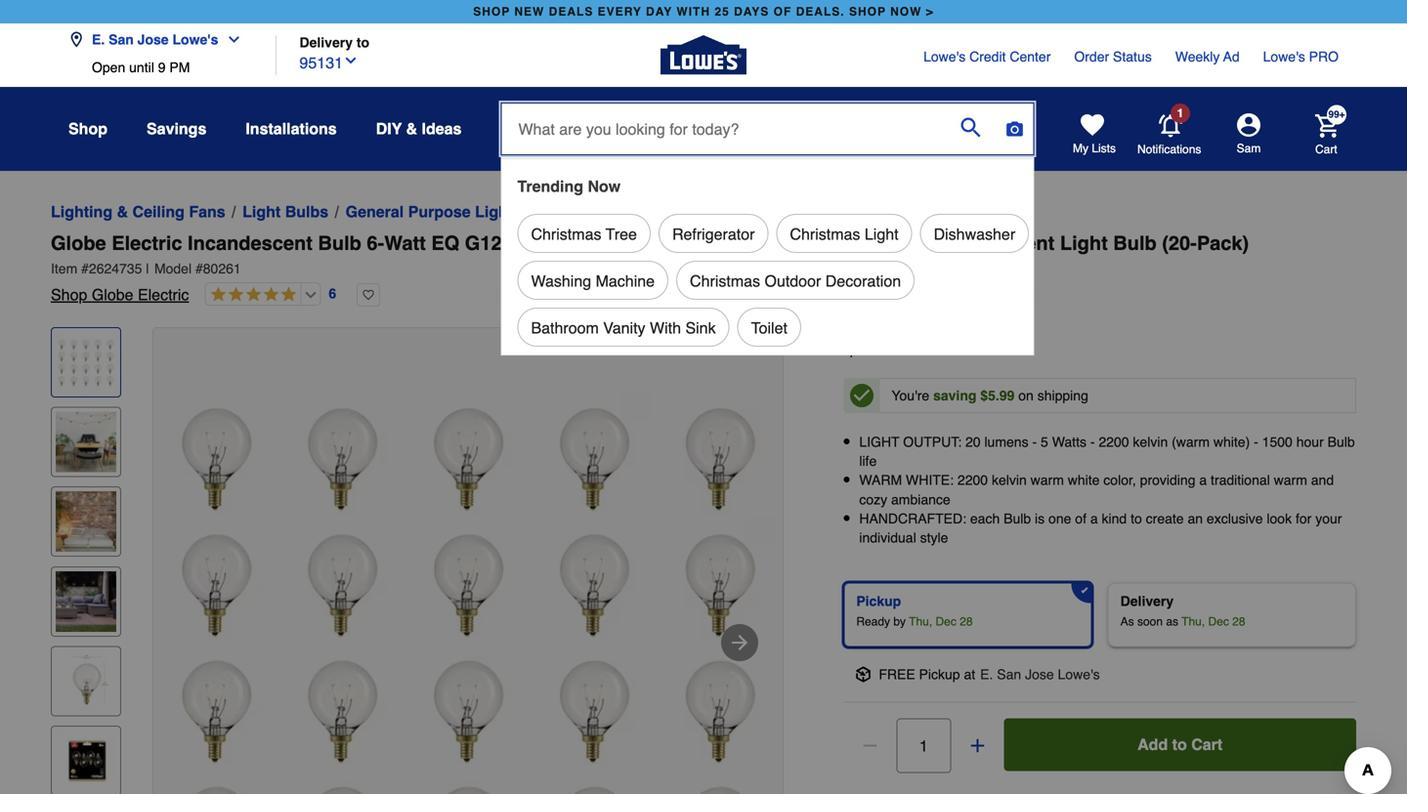 Task type: vqa. For each thing, say whether or not it's contained in the screenshot.
"traditional"
yes



Task type: locate. For each thing, give the bounding box(es) containing it.
1 shop from the left
[[473, 5, 510, 19]]

jose up 9
[[137, 32, 169, 47]]

lowe's inside button
[[172, 32, 218, 47]]

1 thu, from the left
[[909, 615, 932, 629]]

bulbs left "general"
[[285, 203, 329, 221]]

- right watts
[[1090, 434, 1095, 450]]

decoration
[[826, 272, 901, 290]]

dec inside delivery as soon as thu, dec 28
[[1208, 615, 1229, 629]]

christmas tree
[[531, 225, 637, 243]]

0 vertical spatial san
[[109, 32, 134, 47]]

christmas
[[531, 225, 601, 243], [790, 225, 860, 243], [690, 272, 760, 290]]

white)
[[1214, 434, 1250, 450]]

general
[[346, 203, 404, 221]]

0 vertical spatial pickup
[[856, 594, 901, 609]]

0 horizontal spatial thu,
[[909, 615, 932, 629]]

1 vertical spatial 2200
[[958, 473, 988, 488]]

you're saving $5.99 on shipping
[[892, 388, 1089, 404]]

1 bulbs from the left
[[285, 203, 329, 221]]

san right at
[[997, 667, 1021, 683]]

create
[[1146, 511, 1184, 527]]

1 horizontal spatial 2200
[[1099, 434, 1129, 450]]

0 horizontal spatial warm
[[1031, 473, 1064, 488]]

bulb left (20-
[[1113, 232, 1157, 255]]

2 bulbs from the left
[[518, 203, 561, 221]]

christmas down base
[[690, 272, 760, 290]]

delivery
[[300, 35, 353, 50], [1121, 594, 1174, 609]]

pickup left at
[[919, 667, 960, 683]]

days
[[734, 5, 769, 19]]

christmas up washing
[[531, 225, 601, 243]]

christmas up christmas outdoor decoration
[[790, 225, 860, 243]]

e. right at
[[980, 667, 993, 683]]

0 horizontal spatial e.
[[92, 32, 105, 47]]

1 horizontal spatial dec
[[1208, 615, 1229, 629]]

option group containing pickup
[[836, 575, 1364, 655]]

light inside globe electric incandescent bulb 6-watt eq g12 soft white candelabra base (e-12) dimmable incandescent light bulb (20-pack) item # 2624735 | model # 80261
[[1060, 232, 1108, 255]]

cart right add
[[1192, 736, 1223, 754]]

6
[[329, 286, 336, 302]]

0 horizontal spatial kelvin
[[992, 473, 1027, 488]]

0 horizontal spatial christmas
[[531, 225, 601, 243]]

pickup up ready
[[856, 594, 901, 609]]

20
[[966, 434, 981, 450]]

1 horizontal spatial 28
[[1233, 615, 1246, 629]]

dishwasher
[[934, 225, 1016, 243]]

add to cart button
[[1004, 719, 1356, 772]]

1 horizontal spatial pickup
[[919, 667, 960, 683]]

2200 up color,
[[1099, 434, 1129, 450]]

delivery up "95131"
[[300, 35, 353, 50]]

2 dec from the left
[[1208, 615, 1229, 629]]

item number 2 6 2 4 7 3 5 and model number 8 0 2 6 1 element
[[51, 259, 1356, 279]]

to up chevron down image
[[357, 35, 369, 50]]

general purpose light bulbs link
[[346, 200, 561, 224]]

0 vertical spatial e.
[[92, 32, 105, 47]]

with
[[677, 5, 711, 19]]

0 horizontal spatial dec
[[936, 615, 957, 629]]

- left 1500
[[1254, 434, 1259, 450]]

1 horizontal spatial warm
[[1274, 473, 1307, 488]]

bulb left 6-
[[318, 232, 361, 255]]

1 vertical spatial shop
[[51, 286, 87, 304]]

2 horizontal spatial christmas
[[790, 225, 860, 243]]

2 thu, from the left
[[1182, 615, 1205, 629]]

light bulbs
[[243, 203, 329, 221]]

1 - from the left
[[1032, 434, 1037, 450]]

exclusive
[[1207, 511, 1263, 527]]

shop left now at the top right
[[849, 5, 886, 19]]

0 horizontal spatial jose
[[137, 32, 169, 47]]

christmas light
[[790, 225, 899, 243]]

95131
[[300, 54, 343, 72]]

1 horizontal spatial light
[[475, 203, 513, 221]]

28 right as
[[1233, 615, 1246, 629]]

0 horizontal spatial &
[[117, 203, 128, 221]]

general purpose light bulbs
[[346, 203, 561, 221]]

None search field
[[501, 103, 1034, 371]]

5
[[1041, 434, 1048, 450]]

2 horizontal spatial light
[[1060, 232, 1108, 255]]

to
[[357, 35, 369, 50], [1131, 511, 1142, 527], [1172, 736, 1187, 754]]

1 dec from the left
[[936, 615, 957, 629]]

1 vertical spatial jose
[[1025, 667, 1054, 683]]

shop down item
[[51, 286, 87, 304]]

1 vertical spatial san
[[997, 667, 1021, 683]]

1 horizontal spatial thu,
[[1182, 615, 1205, 629]]

jose inside e. san jose lowe's button
[[137, 32, 169, 47]]

order status
[[1074, 49, 1152, 65]]

every
[[598, 5, 642, 19]]

e. inside e. san jose lowe's button
[[92, 32, 105, 47]]

1 horizontal spatial &
[[406, 120, 417, 138]]

electric
[[112, 232, 182, 255], [138, 286, 189, 304]]

globe electric incandescent bulb 6-watt eq g12 soft white candelabra base (e-12) dimmable incandescent light bulb (20-pack) item # 2624735 | model # 80261
[[51, 232, 1249, 277]]

0 vertical spatial electric
[[112, 232, 182, 255]]

one
[[1049, 511, 1072, 527]]

0 vertical spatial &
[[406, 120, 417, 138]]

1 horizontal spatial shop
[[849, 5, 886, 19]]

# right item
[[81, 261, 89, 277]]

of
[[774, 5, 792, 19]]

title image
[[56, 332, 116, 393], [56, 412, 116, 473], [56, 492, 116, 552], [56, 571, 116, 632], [56, 651, 116, 712], [56, 731, 116, 792]]

life
[[859, 454, 877, 469]]

to right kind
[[1131, 511, 1142, 527]]

0 horizontal spatial shop
[[473, 5, 510, 19]]

1 horizontal spatial cart
[[1315, 142, 1338, 156]]

san inside button
[[109, 32, 134, 47]]

# right model on the left of the page
[[195, 261, 203, 277]]

1 horizontal spatial kelvin
[[1133, 434, 1168, 450]]

28 up at
[[960, 615, 973, 629]]

shop button
[[68, 111, 107, 147]]

to inside "button"
[[1172, 736, 1187, 754]]

1 horizontal spatial christmas
[[690, 272, 760, 290]]

thu, right the by at the right of page
[[909, 615, 932, 629]]

1 horizontal spatial bulbs
[[518, 203, 561, 221]]

to inside light output: 20 lumens - 5 watts - 2200 kelvin (warm white) - 1500 hour bulb life warm white: 2200 kelvin warm white color, providing a traditional warm and cozy ambiance handcrafted: each bulb is one of a kind to create an exclusive look for your individual style
[[1131, 511, 1142, 527]]

camera image
[[1005, 119, 1025, 139]]

0 vertical spatial globe
[[51, 232, 106, 255]]

0 vertical spatial shop
[[68, 120, 107, 138]]

dec
[[936, 615, 957, 629], [1208, 615, 1229, 629]]

chevron down image
[[343, 53, 359, 68]]

& right diy at the top
[[406, 120, 417, 138]]

>
[[926, 5, 934, 19]]

2200 down 20
[[958, 473, 988, 488]]

minus image
[[860, 736, 880, 756]]

1 horizontal spatial -
[[1090, 434, 1095, 450]]

2 vertical spatial to
[[1172, 736, 1187, 754]]

1 horizontal spatial delivery
[[1121, 594, 1174, 609]]

christmas for christmas tree
[[531, 225, 601, 243]]

sam
[[1237, 142, 1261, 155]]

incandescent
[[188, 232, 313, 255], [930, 232, 1055, 255]]

1 vertical spatial cart
[[1192, 736, 1223, 754]]

9
[[158, 60, 166, 75]]

0 vertical spatial delivery
[[300, 35, 353, 50]]

& inside 'lighting & ceiling fans' link
[[117, 203, 128, 221]]

0 horizontal spatial 2200
[[958, 473, 988, 488]]

0 vertical spatial cart
[[1315, 142, 1338, 156]]

jose
[[137, 32, 169, 47], [1025, 667, 1054, 683]]

0 horizontal spatial 28
[[960, 615, 973, 629]]

0 horizontal spatial light
[[243, 203, 281, 221]]

warm left the white
[[1031, 473, 1064, 488]]

bulbs down trending
[[518, 203, 561, 221]]

2 incandescent from the left
[[930, 232, 1055, 255]]

bulb
[[318, 232, 361, 255], [1113, 232, 1157, 255], [1328, 434, 1355, 450], [1004, 511, 1031, 527]]

kelvin
[[1133, 434, 1168, 450], [992, 473, 1027, 488]]

search image
[[961, 118, 981, 137]]

0 horizontal spatial #
[[81, 261, 89, 277]]

2 horizontal spatial to
[[1172, 736, 1187, 754]]

& left 'ceiling'
[[117, 203, 128, 221]]

at
[[964, 667, 975, 683]]

light
[[859, 434, 900, 450]]

shop left new
[[473, 5, 510, 19]]

1 vertical spatial to
[[1131, 511, 1142, 527]]

to right add
[[1172, 736, 1187, 754]]

0 horizontal spatial pickup
[[856, 594, 901, 609]]

1 vertical spatial &
[[117, 203, 128, 221]]

light right fans
[[243, 203, 281, 221]]

1 horizontal spatial #
[[195, 261, 203, 277]]

thu, inside pickup ready by thu, dec 28
[[909, 615, 932, 629]]

christmas outdoor decoration
[[690, 272, 901, 290]]

location image
[[68, 32, 84, 47]]

lowe's home improvement cart image
[[1315, 114, 1339, 138]]

0 vertical spatial 2200
[[1099, 434, 1129, 450]]

1 warm from the left
[[1031, 473, 1064, 488]]

80261
[[203, 261, 241, 277]]

and
[[1311, 473, 1334, 488]]

dec right as
[[1208, 615, 1229, 629]]

pickup image
[[855, 667, 871, 683]]

bulb left is
[[1004, 511, 1031, 527]]

thu,
[[909, 615, 932, 629], [1182, 615, 1205, 629]]

1 vertical spatial e.
[[980, 667, 993, 683]]

delivery for as
[[1121, 594, 1174, 609]]

1
[[1177, 107, 1184, 120]]

pro
[[1309, 49, 1339, 65]]

e.
[[92, 32, 105, 47], [980, 667, 993, 683]]

0 horizontal spatial incandescent
[[188, 232, 313, 255]]

1 horizontal spatial incandescent
[[930, 232, 1055, 255]]

thu, right as
[[1182, 615, 1205, 629]]

bulb right hour
[[1328, 434, 1355, 450]]

0 horizontal spatial san
[[109, 32, 134, 47]]

day
[[646, 5, 673, 19]]

globe down 2624735
[[92, 286, 133, 304]]

1 # from the left
[[81, 261, 89, 277]]

warm left "and"
[[1274, 473, 1307, 488]]

1 horizontal spatial to
[[1131, 511, 1142, 527]]

center
[[1010, 49, 1051, 65]]

delivery up 'soon'
[[1121, 594, 1174, 609]]

light inside light bulbs link
[[243, 203, 281, 221]]

trending now
[[517, 177, 621, 195]]

e. right location image
[[92, 32, 105, 47]]

dec right the by at the right of page
[[936, 615, 957, 629]]

1 vertical spatial delivery
[[1121, 594, 1174, 609]]

0 horizontal spatial a
[[1091, 511, 1098, 527]]

globe
[[51, 232, 106, 255], [92, 286, 133, 304]]

warm
[[1031, 473, 1064, 488], [1274, 473, 1307, 488]]

& inside diy & ideas button
[[406, 120, 417, 138]]

individual
[[859, 530, 916, 546]]

(e-
[[773, 232, 797, 255]]

0 horizontal spatial -
[[1032, 434, 1037, 450]]

28 inside delivery as soon as thu, dec 28
[[1233, 615, 1246, 629]]

lighting & ceiling fans link
[[51, 200, 225, 224]]

each
[[970, 511, 1000, 527]]

0 horizontal spatial to
[[357, 35, 369, 50]]

0 horizontal spatial delivery
[[300, 35, 353, 50]]

of
[[1075, 511, 1087, 527]]

0 vertical spatial a
[[1199, 473, 1207, 488]]

kelvin down lumens
[[992, 473, 1027, 488]]

2 horizontal spatial -
[[1254, 434, 1259, 450]]

kelvin left (warm
[[1133, 434, 1168, 450]]

shop new deals every day with 25 days of deals. shop now > link
[[469, 0, 938, 23]]

delivery inside delivery as soon as thu, dec 28
[[1121, 594, 1174, 609]]

0 horizontal spatial cart
[[1192, 736, 1223, 754]]

0 horizontal spatial bulbs
[[285, 203, 329, 221]]

2 28 from the left
[[1233, 615, 1246, 629]]

2 # from the left
[[195, 261, 203, 277]]

a right of
[[1091, 511, 1098, 527]]

28 inside pickup ready by thu, dec 28
[[960, 615, 973, 629]]

1 28 from the left
[[960, 615, 973, 629]]

0 vertical spatial jose
[[137, 32, 169, 47]]

bulbs inside the general purpose light bulbs link
[[518, 203, 561, 221]]

28
[[960, 615, 973, 629], [1233, 615, 1246, 629]]

globe up item
[[51, 232, 106, 255]]

shop globe electric
[[51, 286, 189, 304]]

cart inside "button"
[[1192, 736, 1223, 754]]

1 vertical spatial pickup
[[919, 667, 960, 683]]

jose right at
[[1025, 667, 1054, 683]]

- left 5
[[1032, 434, 1037, 450]]

25
[[715, 5, 730, 19]]

pickup
[[856, 594, 901, 609], [919, 667, 960, 683]]

white
[[551, 232, 604, 255]]

option group
[[836, 575, 1364, 655]]

light down my
[[1060, 232, 1108, 255]]

lowe's home improvement notification center image
[[1159, 114, 1183, 138]]

shop down open
[[68, 120, 107, 138]]

outdoor
[[765, 272, 821, 290]]

electric up |
[[112, 232, 182, 255]]

ideas
[[422, 120, 462, 138]]

watts
[[1052, 434, 1087, 450]]

for
[[1296, 511, 1312, 527]]

cozy
[[859, 492, 887, 507]]

san up open
[[109, 32, 134, 47]]

a right providing
[[1199, 473, 1207, 488]]

by
[[894, 615, 906, 629]]

pm
[[169, 60, 190, 75]]

pickup inside pickup ready by thu, dec 28
[[856, 594, 901, 609]]

refrigerator
[[672, 225, 755, 243]]

1 vertical spatial globe
[[92, 286, 133, 304]]

electric down model on the left of the page
[[138, 286, 189, 304]]

cart down lowe's home improvement cart icon
[[1315, 142, 1338, 156]]

installations button
[[246, 111, 337, 147]]

light up g12
[[475, 203, 513, 221]]

0 vertical spatial to
[[357, 35, 369, 50]]



Task type: describe. For each thing, give the bounding box(es) containing it.
delivery as soon as thu, dec 28
[[1121, 594, 1246, 629]]

1 title image from the top
[[56, 332, 116, 393]]

shop new deals every day with 25 days of deals. shop now >
[[473, 5, 934, 19]]

shipping
[[1038, 388, 1089, 404]]

$ 14 . 54
[[844, 329, 927, 361]]

vanity
[[603, 319, 646, 337]]

open until 9 pm
[[92, 60, 190, 75]]

ambiance
[[891, 492, 951, 507]]

2 warm from the left
[[1274, 473, 1307, 488]]

2624735
[[89, 261, 142, 277]]

globe inside globe electric incandescent bulb 6-watt eq g12 soft white candelabra base (e-12) dimmable incandescent light bulb (20-pack) item # 2624735 | model # 80261
[[51, 232, 106, 255]]

1 horizontal spatial a
[[1199, 473, 1207, 488]]

lowe's home improvement logo image
[[661, 12, 747, 98]]

95131 button
[[300, 49, 359, 75]]

light output: 20 lumens - 5 watts - 2200 kelvin (warm white) - 1500 hour bulb life warm white: 2200 kelvin warm white color, providing a traditional warm and cozy ambiance handcrafted: each bulb is one of a kind to create an exclusive look for your individual style
[[859, 434, 1355, 546]]

deals.
[[796, 5, 845, 19]]

lighting & ceiling fans
[[51, 203, 225, 221]]

lighting
[[51, 203, 112, 221]]

1 vertical spatial kelvin
[[992, 473, 1027, 488]]

pack)
[[1197, 232, 1249, 255]]

14
[[859, 329, 889, 361]]

until
[[129, 60, 154, 75]]

heart outline image
[[357, 283, 380, 307]]

credit
[[970, 49, 1006, 65]]

bulbs inside light bulbs link
[[285, 203, 329, 221]]

plus image
[[968, 736, 987, 756]]

white:
[[906, 473, 954, 488]]

fans
[[189, 203, 225, 221]]

bathroom
[[531, 319, 599, 337]]

handcrafted:
[[859, 511, 967, 527]]

savings
[[147, 120, 207, 138]]

.
[[889, 329, 897, 361]]

chevron down image
[[218, 32, 242, 47]]

lowe's pro link
[[1263, 47, 1339, 66]]

shop for shop
[[68, 120, 107, 138]]

output:
[[903, 434, 962, 450]]

99+
[[1329, 109, 1345, 120]]

bathroom vanity with sink
[[531, 319, 716, 337]]

0 vertical spatial kelvin
[[1133, 434, 1168, 450]]

weekly ad
[[1175, 49, 1240, 65]]

to for delivery to
[[357, 35, 369, 50]]

none search field containing trending now
[[501, 103, 1034, 371]]

light
[[865, 225, 899, 243]]

white
[[1068, 473, 1100, 488]]

lowe's credit center
[[924, 49, 1051, 65]]

eq
[[431, 232, 460, 255]]

warm
[[859, 473, 902, 488]]

lumens
[[985, 434, 1029, 450]]

dec inside pickup ready by thu, dec 28
[[936, 615, 957, 629]]

thu, inside delivery as soon as thu, dec 28
[[1182, 615, 1205, 629]]

1 horizontal spatial e.
[[980, 667, 993, 683]]

installations
[[246, 120, 337, 138]]

3 title image from the top
[[56, 492, 116, 552]]

lowe's pro
[[1263, 49, 1339, 65]]

sink
[[686, 319, 716, 337]]

your
[[1316, 511, 1342, 527]]

|
[[146, 261, 149, 277]]

dimmable
[[831, 232, 924, 255]]

style
[[920, 530, 948, 546]]

lists
[[1092, 142, 1116, 155]]

item
[[51, 261, 77, 277]]

soon
[[1138, 615, 1163, 629]]

toilet
[[751, 319, 788, 337]]

(20-
[[1162, 232, 1197, 255]]

12)
[[797, 232, 826, 255]]

lowe's home improvement lists image
[[1081, 113, 1104, 137]]

christmas for christmas light
[[790, 225, 860, 243]]

shop for shop globe electric
[[51, 286, 87, 304]]

Stepper number input field with increment and decrement buttons number field
[[896, 719, 951, 774]]

6-
[[367, 232, 384, 255]]

2 - from the left
[[1090, 434, 1095, 450]]

4 title image from the top
[[56, 571, 116, 632]]

with
[[650, 319, 681, 337]]

christmas for christmas outdoor decoration
[[690, 272, 760, 290]]

1 vertical spatial a
[[1091, 511, 1098, 527]]

1 incandescent from the left
[[188, 232, 313, 255]]

kind
[[1102, 511, 1127, 527]]

my
[[1073, 142, 1089, 155]]

new
[[514, 5, 545, 19]]

2 shop from the left
[[849, 5, 886, 19]]

1500
[[1262, 434, 1293, 450]]

diy & ideas
[[376, 120, 462, 138]]

$
[[844, 329, 859, 361]]

& for diy
[[406, 120, 417, 138]]

pickup ready by thu, dec 28
[[856, 594, 973, 629]]

1 horizontal spatial san
[[997, 667, 1021, 683]]

5 title image from the top
[[56, 651, 116, 712]]

soft
[[507, 232, 545, 255]]

open
[[92, 60, 125, 75]]

3 - from the left
[[1254, 434, 1259, 450]]

light inside the general purpose light bulbs link
[[475, 203, 513, 221]]

electric inside globe electric incandescent bulb 6-watt eq g12 soft white candelabra base (e-12) dimmable incandescent light bulb (20-pack) item # 2624735 | model # 80261
[[112, 232, 182, 255]]

g12
[[465, 232, 502, 255]]

to for add to cart
[[1172, 736, 1187, 754]]

as
[[1121, 615, 1134, 629]]

1 horizontal spatial jose
[[1025, 667, 1054, 683]]

4.8 stars image
[[206, 286, 297, 304]]

an
[[1188, 511, 1203, 527]]

now
[[588, 177, 621, 195]]

hour
[[1297, 434, 1324, 450]]

arrow right image
[[728, 631, 752, 655]]

you're
[[892, 388, 930, 404]]

light bulbs link
[[243, 200, 329, 224]]

now
[[890, 5, 922, 19]]

check circle filled image
[[850, 384, 874, 408]]

candelabra
[[609, 232, 716, 255]]

Search Query text field
[[502, 104, 945, 154]]

trending
[[517, 177, 583, 195]]

my lists link
[[1073, 113, 1116, 156]]

2 title image from the top
[[56, 412, 116, 473]]

add
[[1138, 736, 1168, 754]]

savings button
[[147, 111, 207, 147]]

e. san jose lowe's button
[[68, 20, 250, 60]]

free pickup at e. san jose lowe's
[[879, 667, 1100, 683]]

order status link
[[1074, 47, 1152, 66]]

watt
[[384, 232, 426, 255]]

1 vertical spatial electric
[[138, 286, 189, 304]]

& for lighting
[[117, 203, 128, 221]]

model
[[154, 261, 192, 277]]

6 title image from the top
[[56, 731, 116, 792]]

delivery for to
[[300, 35, 353, 50]]



